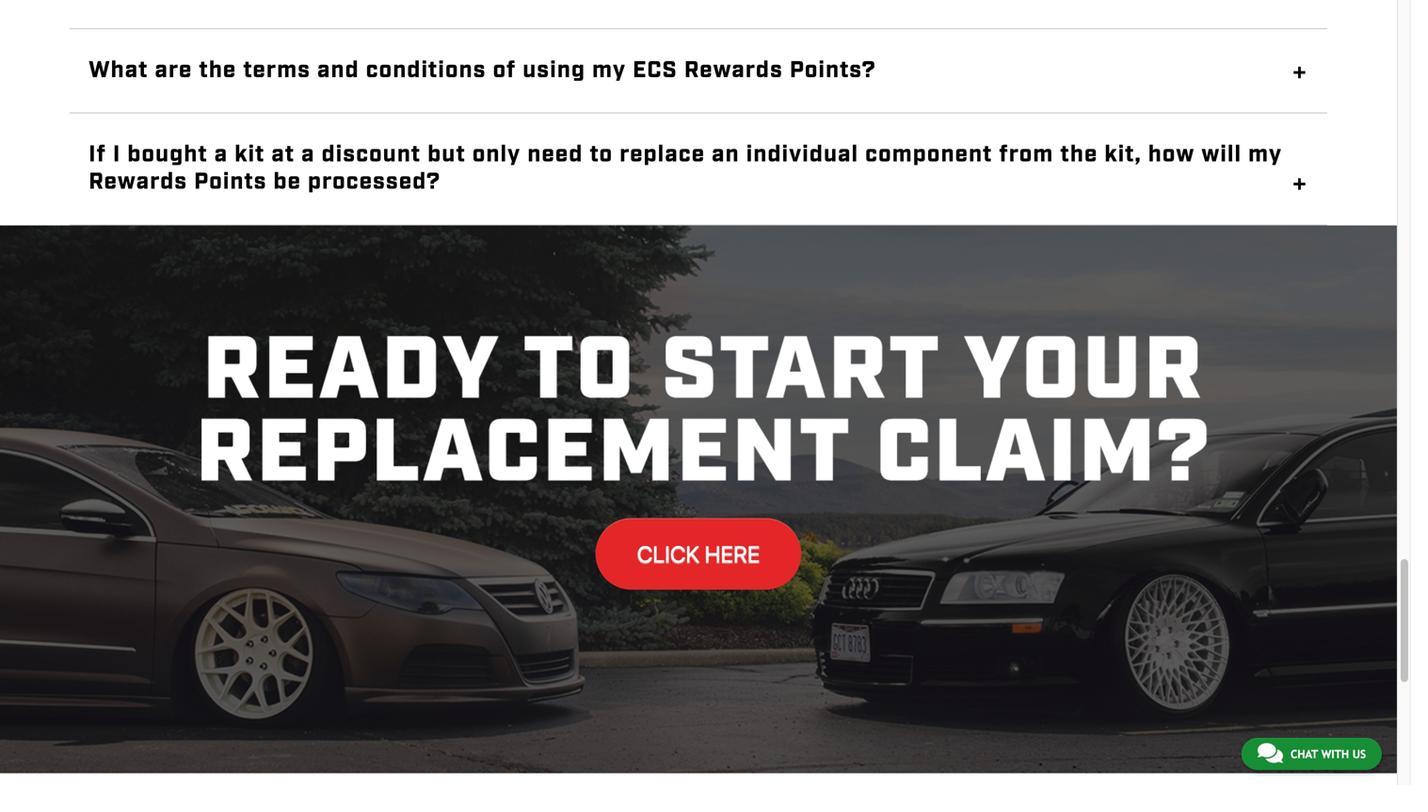 Task type: locate. For each thing, give the bounding box(es) containing it.
an
[[712, 140, 740, 170]]

the right are
[[199, 55, 237, 86]]

here
[[705, 541, 760, 567]]

rewards inside if i bought a kit at a discount but only need to replace an individual component from the kit, how will my rewards points be processed?
[[89, 167, 188, 197]]

a
[[215, 140, 228, 170], [302, 140, 315, 170]]

but
[[428, 140, 466, 170]]

1 a from the left
[[215, 140, 228, 170]]

rewards left points
[[89, 167, 188, 197]]

1 horizontal spatial a
[[302, 140, 315, 170]]

my
[[593, 55, 627, 86], [1249, 140, 1283, 170]]

1 horizontal spatial the
[[1061, 140, 1099, 170]]

a right at
[[302, 140, 315, 170]]

points?
[[790, 55, 877, 86]]

1 vertical spatial my
[[1249, 140, 1283, 170]]

0 horizontal spatial rewards
[[89, 167, 188, 197]]

will
[[1202, 140, 1242, 170]]

i
[[113, 140, 121, 170]]

discount
[[322, 140, 421, 170]]

points
[[194, 167, 267, 197]]

kit,
[[1105, 140, 1142, 170]]

0 horizontal spatial a
[[215, 140, 228, 170]]

bought
[[127, 140, 208, 170]]

rewards
[[685, 55, 784, 86], [89, 167, 188, 197]]

my right will
[[1249, 140, 1283, 170]]

rewards right ecs
[[685, 55, 784, 86]]

0 horizontal spatial the
[[199, 55, 237, 86]]

with
[[1322, 748, 1350, 761]]

the
[[199, 55, 237, 86], [1061, 140, 1099, 170]]

and
[[317, 55, 360, 86]]

chat with us
[[1291, 748, 1367, 761]]

0 vertical spatial rewards
[[685, 55, 784, 86]]

the left kit,
[[1061, 140, 1099, 170]]

1 vertical spatial the
[[1061, 140, 1099, 170]]

1 horizontal spatial rewards
[[685, 55, 784, 86]]

0 horizontal spatial my
[[593, 55, 627, 86]]

of
[[493, 55, 517, 86]]

click
[[637, 541, 700, 567]]

terms
[[243, 55, 311, 86]]

what are the terms and conditions of using my ecs rewards points?
[[89, 55, 877, 86]]

1 vertical spatial rewards
[[89, 167, 188, 197]]

how
[[1149, 140, 1196, 170]]

using
[[523, 55, 586, 86]]

a left kit
[[215, 140, 228, 170]]

my left ecs
[[593, 55, 627, 86]]

need
[[528, 140, 583, 170]]

at
[[272, 140, 295, 170]]

2 a from the left
[[302, 140, 315, 170]]

1 horizontal spatial my
[[1249, 140, 1283, 170]]

component
[[866, 140, 993, 170]]

0 vertical spatial the
[[199, 55, 237, 86]]



Task type: describe. For each thing, give the bounding box(es) containing it.
claim image
[[0, 225, 1398, 774]]

be
[[274, 167, 301, 197]]

if i bought a kit at a discount but only need to replace an individual component from the kit, how will my rewards points be processed?
[[89, 140, 1283, 197]]

conditions
[[366, 55, 487, 86]]

us
[[1353, 748, 1367, 761]]

individual
[[747, 140, 859, 170]]

kit
[[235, 140, 265, 170]]

are
[[155, 55, 193, 86]]

chat with us link
[[1242, 738, 1383, 770]]

processed?
[[308, 167, 441, 197]]

click here
[[637, 541, 760, 567]]

click here button
[[596, 518, 802, 590]]

replace
[[620, 140, 706, 170]]

only
[[473, 140, 521, 170]]

comments image
[[1258, 742, 1284, 765]]

from
[[1000, 140, 1054, 170]]

if
[[89, 140, 106, 170]]

chat
[[1291, 748, 1319, 761]]

0 vertical spatial my
[[593, 55, 627, 86]]

to
[[590, 140, 613, 170]]

what
[[89, 55, 148, 86]]

ecs
[[633, 55, 678, 86]]

the inside if i bought a kit at a discount but only need to replace an individual component from the kit, how will my rewards points be processed?
[[1061, 140, 1099, 170]]

my inside if i bought a kit at a discount but only need to replace an individual component from the kit, how will my rewards points be processed?
[[1249, 140, 1283, 170]]



Task type: vqa. For each thing, say whether or not it's contained in the screenshot.
left my
yes



